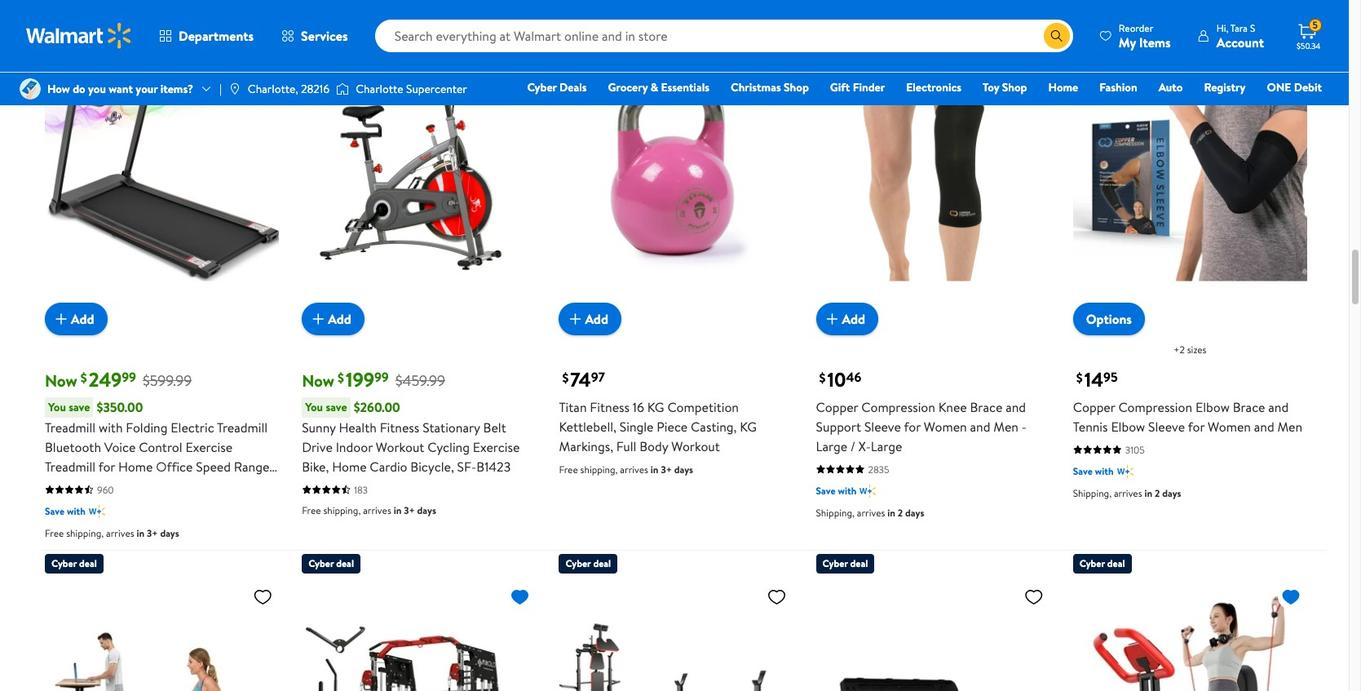 Task type: vqa. For each thing, say whether or not it's contained in the screenshot.
'Electronics'
yes



Task type: locate. For each thing, give the bounding box(es) containing it.
1 horizontal spatial shipping, arrives in 2 days
[[1073, 486, 1182, 500]]

5 $ from the left
[[1077, 369, 1083, 387]]

pooboo 3in1 foldable exercise bike indoor cycling bike magnetic stationary bike fitness gym workout 300lb image
[[1073, 580, 1308, 691]]

/
[[851, 437, 856, 455]]

0 horizontal spatial free shipping, arrives in 3+ days
[[45, 526, 179, 540]]

grocery
[[608, 79, 648, 95]]

1 you from the left
[[48, 399, 66, 415]]

office
[[156, 458, 193, 475]]

0 vertical spatial walmart plus image
[[1117, 463, 1134, 480]]

men inside copper compression elbow brace and tennis elbow sleeve for women and men
[[1278, 418, 1303, 435]]

drive
[[302, 438, 333, 456]]

add button up 46
[[816, 303, 879, 335]]

home down search icon
[[1049, 79, 1079, 95]]

sleeve right 'tennis' in the bottom right of the page
[[1149, 418, 1186, 435]]

your
[[136, 81, 158, 97]]

0 vertical spatial free
[[559, 462, 578, 476]]

1 men from the left
[[994, 418, 1019, 435]]

1 $ from the left
[[81, 369, 87, 387]]

brace inside copper compression elbow brace and tennis elbow sleeve for women and men
[[1233, 398, 1266, 416]]

-
[[1022, 418, 1027, 435]]

1 vertical spatial 3+
[[404, 503, 415, 517]]

reorder my items
[[1119, 21, 1171, 51]]

add button up 249 at the bottom of page
[[45, 303, 107, 335]]

2 vertical spatial free
[[45, 526, 64, 540]]

1 vertical spatial free
[[302, 503, 321, 517]]

workout up cardio
[[376, 438, 425, 456]]

1 horizontal spatial  image
[[228, 82, 241, 95]]

add up 46
[[842, 310, 866, 328]]

0 vertical spatial fitness
[[590, 398, 630, 416]]

save with down 'tennis' in the bottom right of the page
[[1073, 464, 1114, 478]]

arrives down walmart plus icon
[[857, 506, 885, 520]]

compression for 14
[[1119, 398, 1193, 416]]

women inside copper compression knee brace and support sleeve for women and men - large / x-large
[[924, 418, 967, 435]]

save inside you save $260.00 sunny health fitness stationary belt drive indoor workout cycling exercise bike, home cardio bicycle, sf-b1423
[[326, 399, 347, 415]]

0 vertical spatial kg
[[648, 398, 665, 416]]

shop for christmas shop
[[784, 79, 809, 95]]

shop for toy shop
[[1002, 79, 1028, 95]]

add for 10
[[842, 310, 866, 328]]

elbow
[[1196, 398, 1230, 416], [1111, 418, 1146, 435]]

you up bluetooth at bottom left
[[48, 399, 66, 415]]

now left 249 at the bottom of page
[[45, 369, 77, 391]]

1 vertical spatial kg
[[740, 418, 757, 435]]

1 vertical spatial free shipping, arrives in 3+ days
[[45, 526, 179, 540]]

now inside 'now $ 249 99 $599.99'
[[45, 369, 77, 391]]

$ left 10
[[820, 369, 826, 387]]

1 vertical spatial walmart plus image
[[89, 503, 105, 520]]

elbow up 3105
[[1111, 418, 1146, 435]]

sizes
[[1188, 342, 1207, 356]]

1 add button from the left
[[45, 303, 107, 335]]

1 horizontal spatial brace
[[1233, 398, 1266, 416]]

shipping, arrives in 2 days down walmart plus icon
[[816, 506, 925, 520]]

 image right |
[[228, 82, 241, 95]]

range
[[234, 458, 269, 475]]

save
[[69, 399, 90, 415], [326, 399, 347, 415]]

home
[[1049, 79, 1079, 95], [118, 458, 153, 475], [332, 458, 367, 475]]

deals
[[560, 79, 587, 95]]

save inside you save $350.00 treadmill with folding electric treadmill bluetooth voice control exercise treadmill for home office speed range of 0.5-7.5 mph
[[69, 399, 90, 415]]

99 up $350.00
[[122, 368, 136, 386]]

walmart plus image down 960
[[89, 503, 105, 520]]

add to favorites list, treadmill with folding electric treadmill bluetooth voice control exercise treadmill for home office speed range of 0.5-7.5 mph image
[[253, 12, 273, 32]]

0 horizontal spatial save with
[[45, 504, 86, 518]]

you
[[48, 399, 66, 415], [305, 399, 323, 415]]

&
[[651, 79, 659, 95]]

0 horizontal spatial compression
[[862, 398, 936, 416]]

1 compression from the left
[[862, 398, 936, 416]]

2 99 from the left
[[374, 368, 389, 386]]

copper
[[816, 398, 859, 416], [1073, 398, 1116, 416]]

with down 0.5-
[[67, 504, 86, 518]]

finder
[[853, 79, 885, 95]]

3 add to cart image from the left
[[566, 309, 585, 329]]

1 add to cart image from the left
[[51, 309, 71, 329]]

fitness inside you save $260.00 sunny health fitness stationary belt drive indoor workout cycling exercise bike, home cardio bicycle, sf-b1423
[[380, 418, 420, 436]]

sunny
[[302, 418, 336, 436]]

shipping, arrives in 2 days down 3105
[[1073, 486, 1182, 500]]

tennis
[[1073, 418, 1108, 435]]

essentials
[[661, 79, 710, 95]]

cyber inside 'link'
[[527, 79, 557, 95]]

large up 2835
[[871, 437, 903, 455]]

save for 14
[[1073, 464, 1093, 478]]

copper compression elbow brace and tennis elbow sleeve for women and men image
[[1073, 5, 1308, 322]]

1 vertical spatial shipping,
[[323, 503, 361, 517]]

2 cyber deal from the left
[[309, 556, 354, 570]]

how
[[47, 81, 70, 97]]

$ inside now $ 199 99 $459.99
[[338, 369, 344, 387]]

add button up 97
[[559, 303, 622, 335]]

you save $260.00 sunny health fitness stationary belt drive indoor workout cycling exercise bike, home cardio bicycle, sf-b1423
[[302, 398, 520, 475]]

2 add to cart image from the left
[[309, 309, 328, 329]]

now for 249
[[45, 369, 77, 391]]

you up sunny on the bottom left
[[305, 399, 323, 415]]

1 99 from the left
[[122, 368, 136, 386]]

3 deal from the left
[[593, 556, 611, 570]]

 image left "how"
[[20, 78, 41, 100]]

free down bike,
[[302, 503, 321, 517]]

arrives down "full"
[[620, 462, 649, 476]]

add to favorites list, superfit walking pad under desk treadmill with remote control and led display black image
[[253, 586, 273, 607]]

1 vertical spatial shipping,
[[816, 506, 855, 520]]

fitrx 2-in-1 smartbell gym, interchangeable adjustable dumbbells and barbell weight set, 100lbs. image
[[816, 580, 1051, 691]]

2 horizontal spatial add to cart image
[[566, 309, 585, 329]]

1 exercise from the left
[[186, 438, 233, 456]]

1 horizontal spatial sleeve
[[1149, 418, 1186, 435]]

now
[[45, 369, 77, 391], [302, 369, 334, 391]]

christmas shop link
[[724, 78, 817, 96]]

1 horizontal spatial kg
[[740, 418, 757, 435]]

exercise inside you save $350.00 treadmill with folding electric treadmill bluetooth voice control exercise treadmill for home office speed range of 0.5-7.5 mph
[[186, 438, 233, 456]]

speed
[[196, 458, 231, 475]]

1 horizontal spatial add to cart image
[[309, 309, 328, 329]]

0 horizontal spatial shipping,
[[816, 506, 855, 520]]

brace inside copper compression knee brace and support sleeve for women and men - large / x-large
[[970, 398, 1003, 416]]

2 add button from the left
[[302, 303, 364, 335]]

cardio
[[370, 458, 408, 475]]

compression up x-
[[862, 398, 936, 416]]

5 cyber deal from the left
[[1080, 556, 1125, 570]]

99 inside 'now $ 249 99 $599.99'
[[122, 368, 136, 386]]

0 horizontal spatial workout
[[376, 438, 425, 456]]

deal for fitrx 2-in-1 smartbell gym, interchangeable adjustable dumbbells and barbell weight set, 100lbs. image
[[851, 556, 868, 570]]

electric
[[171, 418, 214, 436]]

3 add from the left
[[585, 310, 609, 328]]

free shipping, arrives in 3+ days down 183
[[302, 503, 436, 517]]

1 shop from the left
[[784, 79, 809, 95]]

copper compression knee brace and support sleeve for women and men - large / x-large image
[[816, 5, 1051, 322]]

compression inside copper compression elbow brace and tennis elbow sleeve for women and men
[[1119, 398, 1193, 416]]

remove from favorites list, pooboo 3in1 foldable exercise bike indoor cycling bike magnetic stationary bike fitness gym workout 300lb image
[[1282, 586, 1301, 607]]

shipping, down 7.5
[[66, 526, 104, 540]]

copper compression knee brace and support sleeve for women and men - large / x-large
[[816, 398, 1027, 455]]

1 large from the left
[[816, 437, 848, 455]]

cyber deal for 'pooboo 3in1 foldable exercise bike indoor cycling bike magnetic stationary bike fitness gym workout 300lb' image
[[1080, 556, 1125, 570]]

0 horizontal spatial save
[[69, 399, 90, 415]]

7.5
[[82, 477, 97, 495]]

$ 10 46
[[820, 365, 862, 393]]

2 women from the left
[[1208, 418, 1251, 435]]

1 horizontal spatial 2
[[1155, 486, 1160, 500]]

in
[[651, 462, 659, 476], [1145, 486, 1153, 500], [394, 503, 402, 517], [888, 506, 896, 520], [137, 526, 145, 540]]

3 $ from the left
[[562, 369, 569, 387]]

add button for $599.99
[[45, 303, 107, 335]]

save with
[[1073, 464, 1114, 478], [816, 484, 857, 497], [45, 504, 86, 518]]

1 cyber deal from the left
[[51, 556, 97, 570]]

99 up $260.00
[[374, 368, 389, 386]]

0 vertical spatial shipping,
[[1073, 486, 1112, 500]]

home down voice
[[118, 458, 153, 475]]

copper up support
[[816, 398, 859, 416]]

$ left 74 at left
[[562, 369, 569, 387]]

$ for 74
[[562, 369, 569, 387]]

shop right toy
[[1002, 79, 1028, 95]]

2 horizontal spatial free
[[559, 462, 578, 476]]

 image right 28216
[[336, 81, 349, 97]]

2 horizontal spatial save
[[1073, 464, 1093, 478]]

10
[[828, 365, 846, 393]]

toy shop link
[[976, 78, 1035, 96]]

1 horizontal spatial compression
[[1119, 398, 1193, 416]]

home down indoor
[[332, 458, 367, 475]]

kg right 16 on the left of the page
[[648, 398, 665, 416]]

treadmill up 0.5-
[[45, 458, 96, 475]]

save down 249 at the bottom of page
[[69, 399, 90, 415]]

1 horizontal spatial exercise
[[473, 438, 520, 456]]

0 horizontal spatial sleeve
[[865, 418, 901, 435]]

0 horizontal spatial shipping, arrives in 2 days
[[816, 506, 925, 520]]

0 vertical spatial shipping,
[[581, 462, 618, 476]]

2 brace from the left
[[1233, 398, 1266, 416]]

add button up 199
[[302, 303, 364, 335]]

1 vertical spatial fitness
[[380, 418, 420, 436]]

2 vertical spatial 3+
[[147, 526, 158, 540]]

0 vertical spatial save
[[1073, 464, 1093, 478]]

debit
[[1295, 79, 1322, 95]]

3+ down cardio
[[404, 503, 415, 517]]

shop inside christmas shop link
[[784, 79, 809, 95]]

cyber deal for 'vibespark adjustable weight bench 600lbs 6-in-1 foldable workout bench set with barbell rack & leg developer preacher curl rack, multi-function strength training bench press exercise equipment' image at bottom
[[566, 556, 611, 570]]

3 cyber deal from the left
[[566, 556, 611, 570]]

0 horizontal spatial kg
[[648, 398, 665, 416]]

shipping, down 'tennis' in the bottom right of the page
[[1073, 486, 1112, 500]]

shipping, inside titan fitness 16 kg competition kettlebell, single piece casting, kg markings, full body workout free shipping, arrives in 3+ days
[[581, 462, 618, 476]]

single
[[620, 418, 654, 435]]

0 horizontal spatial now
[[45, 369, 77, 391]]

add to cart image for 249
[[51, 309, 71, 329]]

99 inside now $ 199 99 $459.99
[[374, 368, 389, 386]]

arrives inside titan fitness 16 kg competition kettlebell, single piece casting, kg markings, full body workout free shipping, arrives in 3+ days
[[620, 462, 649, 476]]

$ 14 95
[[1077, 365, 1118, 393]]

2 horizontal spatial shipping,
[[581, 462, 618, 476]]

cyber for 'superfit walking pad under desk treadmill with remote control and led display black' image
[[51, 556, 77, 570]]

and
[[1006, 398, 1026, 416], [1269, 398, 1289, 416], [970, 418, 991, 435], [1255, 418, 1275, 435]]

1 horizontal spatial you
[[305, 399, 323, 415]]

$ inside $ 74 97
[[562, 369, 569, 387]]

$ left 14
[[1077, 369, 1083, 387]]

2 for 10
[[898, 506, 903, 520]]

save left walmart plus icon
[[816, 484, 836, 497]]

you inside you save $260.00 sunny health fitness stationary belt drive indoor workout cycling exercise bike, home cardio bicycle, sf-b1423
[[305, 399, 323, 415]]

1 now from the left
[[45, 369, 77, 391]]

now inside now $ 199 99 $459.99
[[302, 369, 334, 391]]

markings,
[[559, 437, 614, 455]]

exercise up speed
[[186, 438, 233, 456]]

3105
[[1126, 443, 1145, 457]]

1 horizontal spatial free
[[302, 503, 321, 517]]

1 brace from the left
[[970, 398, 1003, 416]]

tara
[[1231, 21, 1248, 35]]

shipping, arrives in 2 days
[[1073, 486, 1182, 500], [816, 506, 925, 520]]

0 horizontal spatial home
[[118, 458, 153, 475]]

brace for 14
[[1233, 398, 1266, 416]]

4 add from the left
[[842, 310, 866, 328]]

0 horizontal spatial exercise
[[186, 438, 233, 456]]

1 horizontal spatial shop
[[1002, 79, 1028, 95]]

options link
[[1073, 303, 1145, 335]]

4 cyber deal from the left
[[823, 556, 868, 570]]

2 now from the left
[[302, 369, 334, 391]]

charlotte supercenter
[[356, 81, 467, 97]]

2 vertical spatial shipping,
[[66, 526, 104, 540]]

0 vertical spatial save with
[[1073, 464, 1114, 478]]

$ inside $ 14 95
[[1077, 369, 1083, 387]]

$350.00
[[97, 398, 143, 416]]

save down of
[[45, 504, 64, 518]]

3+ down body
[[661, 462, 672, 476]]

exercise down belt
[[473, 438, 520, 456]]

1 horizontal spatial now
[[302, 369, 334, 391]]

hi, tara s account
[[1217, 21, 1265, 51]]

women inside copper compression elbow brace and tennis elbow sleeve for women and men
[[1208, 418, 1251, 435]]

2 vertical spatial save
[[45, 504, 64, 518]]

1 copper from the left
[[816, 398, 859, 416]]

shop right christmas
[[784, 79, 809, 95]]

copper for 10
[[816, 398, 859, 416]]

$50.34
[[1297, 40, 1321, 51]]

elbow down sizes
[[1196, 398, 1230, 416]]

free down markings, at the bottom of page
[[559, 462, 578, 476]]

add up 249 at the bottom of page
[[71, 310, 94, 328]]

cyber
[[527, 79, 557, 95], [51, 556, 77, 570], [309, 556, 334, 570], [566, 556, 591, 570], [823, 556, 848, 570], [1080, 556, 1105, 570]]

sleeve inside copper compression knee brace and support sleeve for women and men - large / x-large
[[865, 418, 901, 435]]

for
[[904, 418, 921, 435], [1188, 418, 1205, 435], [98, 458, 115, 475]]

home for belt
[[332, 458, 367, 475]]

walmart plus image down 3105
[[1117, 463, 1134, 480]]

with left walmart plus icon
[[838, 484, 857, 497]]

shipping,
[[1073, 486, 1112, 500], [816, 506, 855, 520]]

stationary
[[423, 418, 480, 436]]

2 compression from the left
[[1119, 398, 1193, 416]]

shop inside toy shop link
[[1002, 79, 1028, 95]]

5 deal from the left
[[1108, 556, 1125, 570]]

workout down casting,
[[672, 437, 720, 455]]

2 add from the left
[[328, 310, 351, 328]]

cyber for 'pooboo 3in1 foldable exercise bike indoor cycling bike magnetic stationary bike fitness gym workout 300lb' image
[[1080, 556, 1105, 570]]

walmart plus image
[[1117, 463, 1134, 480], [89, 503, 105, 520]]

2 deal from the left
[[336, 556, 354, 570]]

1 horizontal spatial save
[[326, 399, 347, 415]]

sunny health fitness stationary belt drive indoor workout cycling exercise bike, home cardio bicycle, sf-b1423 image
[[302, 5, 536, 322]]

you inside you save $350.00 treadmill with folding electric treadmill bluetooth voice control exercise treadmill for home office speed range of 0.5-7.5 mph
[[48, 399, 66, 415]]

sf-
[[457, 458, 477, 475]]

 image
[[20, 78, 41, 100], [336, 81, 349, 97], [228, 82, 241, 95]]

with inside you save $350.00 treadmill with folding electric treadmill bluetooth voice control exercise treadmill for home office speed range of 0.5-7.5 mph
[[99, 418, 123, 436]]

save for 10
[[816, 484, 836, 497]]

$ for 10
[[820, 369, 826, 387]]

2 copper from the left
[[1073, 398, 1116, 416]]

b1423
[[477, 458, 511, 475]]

kg right casting,
[[740, 418, 757, 435]]

add for $459.99
[[328, 310, 351, 328]]

with up voice
[[99, 418, 123, 436]]

0 horizontal spatial 3+
[[147, 526, 158, 540]]

save with down 0.5-
[[45, 504, 86, 518]]

Search search field
[[375, 20, 1074, 52]]

0 horizontal spatial copper
[[816, 398, 859, 416]]

0 horizontal spatial 2
[[898, 506, 903, 520]]

free down of
[[45, 526, 64, 540]]

days inside titan fitness 16 kg competition kettlebell, single piece casting, kg markings, full body workout free shipping, arrives in 3+ days
[[675, 462, 694, 476]]

cyber deal for fitrx 2-in-1 smartbell gym, interchangeable adjustable dumbbells and barbell weight set, 100lbs. image
[[823, 556, 868, 570]]

3 add button from the left
[[559, 303, 622, 335]]

0 horizontal spatial add to cart image
[[51, 309, 71, 329]]

shipping, down /
[[816, 506, 855, 520]]

1 save from the left
[[69, 399, 90, 415]]

days
[[675, 462, 694, 476], [1163, 486, 1182, 500], [417, 503, 436, 517], [906, 506, 925, 520], [160, 526, 179, 540]]

deal
[[79, 556, 97, 570], [336, 556, 354, 570], [593, 556, 611, 570], [851, 556, 868, 570], [1108, 556, 1125, 570]]

1 horizontal spatial men
[[1278, 418, 1303, 435]]

2 horizontal spatial for
[[1188, 418, 1205, 435]]

piece
[[657, 418, 688, 435]]

fitness left 16 on the left of the page
[[590, 398, 630, 416]]

1 horizontal spatial for
[[904, 418, 921, 435]]

copper inside copper compression elbow brace and tennis elbow sleeve for women and men
[[1073, 398, 1116, 416]]

shop
[[784, 79, 809, 95], [1002, 79, 1028, 95]]

1 horizontal spatial fitness
[[590, 398, 630, 416]]

home inside you save $350.00 treadmill with folding electric treadmill bluetooth voice control exercise treadmill for home office speed range of 0.5-7.5 mph
[[118, 458, 153, 475]]

0 horizontal spatial walmart plus image
[[89, 503, 105, 520]]

sleeve up x-
[[865, 418, 901, 435]]

shipping, arrives in 2 days for 10
[[816, 506, 925, 520]]

1 women from the left
[[924, 418, 967, 435]]

home inside you save $260.00 sunny health fitness stationary belt drive indoor workout cycling exercise bike, home cardio bicycle, sf-b1423
[[332, 458, 367, 475]]

1 horizontal spatial elbow
[[1196, 398, 1230, 416]]

0 horizontal spatial  image
[[20, 78, 41, 100]]

shipping, arrives in 2 days for 14
[[1073, 486, 1182, 500]]

exercise
[[186, 438, 233, 456], [473, 438, 520, 456]]

copper up 'tennis' in the bottom right of the page
[[1073, 398, 1116, 416]]

$ left 199
[[338, 369, 344, 387]]

14
[[1085, 365, 1104, 393]]

0 horizontal spatial 99
[[122, 368, 136, 386]]

99 for 249
[[122, 368, 136, 386]]

2 sleeve from the left
[[1149, 418, 1186, 435]]

4 add button from the left
[[816, 303, 879, 335]]

1 horizontal spatial 99
[[374, 368, 389, 386]]

2 save from the left
[[326, 399, 347, 415]]

1 horizontal spatial save with
[[816, 484, 857, 497]]

walmart+
[[1274, 102, 1322, 118]]

save with left walmart plus icon
[[816, 484, 857, 497]]

fashion
[[1100, 79, 1138, 95]]

1 vertical spatial save
[[816, 484, 836, 497]]

0 horizontal spatial for
[[98, 458, 115, 475]]

2 exercise from the left
[[473, 438, 520, 456]]

2
[[1155, 486, 1160, 500], [898, 506, 903, 520]]

cyber for 'vibespark adjustable weight bench 600lbs 6-in-1 foldable workout bench set with barbell rack & leg developer preacher curl rack, multi-function strength training bench press exercise equipment' image at bottom
[[566, 556, 591, 570]]

1 horizontal spatial copper
[[1073, 398, 1116, 416]]

46
[[846, 368, 862, 386]]

save down 'tennis' in the bottom right of the page
[[1073, 464, 1093, 478]]

free
[[559, 462, 578, 476], [302, 503, 321, 517], [45, 526, 64, 540]]

2 you from the left
[[305, 399, 323, 415]]

save for sunny
[[326, 399, 347, 415]]

1 horizontal spatial free shipping, arrives in 3+ days
[[302, 503, 436, 517]]

1 horizontal spatial walmart plus image
[[1117, 463, 1134, 480]]

0 horizontal spatial large
[[816, 437, 848, 455]]

toy
[[983, 79, 1000, 95]]

gift finder
[[830, 79, 885, 95]]

now left 199
[[302, 369, 334, 391]]

save for treadmill
[[69, 399, 90, 415]]

compression inside copper compression knee brace and support sleeve for women and men - large / x-large
[[862, 398, 936, 416]]

0 horizontal spatial you
[[48, 399, 66, 415]]

copper inside copper compression knee brace and support sleeve for women and men - large / x-large
[[816, 398, 859, 416]]

1 horizontal spatial workout
[[672, 437, 720, 455]]

2 $ from the left
[[338, 369, 344, 387]]

fitness down $260.00
[[380, 418, 420, 436]]

1 vertical spatial save with
[[816, 484, 857, 497]]

0 horizontal spatial men
[[994, 418, 1019, 435]]

1 add from the left
[[71, 310, 94, 328]]

add to favorites list, titan fitness 16 kg competition kettlebell, single piece casting, kg markings, full body workout image
[[767, 12, 787, 32]]

services button
[[268, 16, 362, 55]]

1 horizontal spatial large
[[871, 437, 903, 455]]

workout
[[672, 437, 720, 455], [376, 438, 425, 456]]

0 horizontal spatial elbow
[[1111, 418, 1146, 435]]

charlotte, 28216
[[248, 81, 330, 97]]

shipping, down 183
[[323, 503, 361, 517]]

1 horizontal spatial shipping,
[[323, 503, 361, 517]]

1 vertical spatial shipping, arrives in 2 days
[[816, 506, 925, 520]]

3+ down 'office'
[[147, 526, 158, 540]]

save with for 10
[[816, 484, 857, 497]]

0.5-
[[60, 477, 82, 495]]

1 deal from the left
[[79, 556, 97, 570]]

0 vertical spatial shipping, arrives in 2 days
[[1073, 486, 1182, 500]]

you for sunny
[[305, 399, 323, 415]]

save up sunny on the bottom left
[[326, 399, 347, 415]]

2 men from the left
[[1278, 418, 1303, 435]]

2 horizontal spatial 3+
[[661, 462, 672, 476]]

0 horizontal spatial fitness
[[380, 418, 420, 436]]

$ inside $ 10 46
[[820, 369, 826, 387]]

0 horizontal spatial free
[[45, 526, 64, 540]]

for inside copper compression elbow brace and tennis elbow sleeve for women and men
[[1188, 418, 1205, 435]]

1 horizontal spatial save
[[816, 484, 836, 497]]

fitness inside titan fitness 16 kg competition kettlebell, single piece casting, kg markings, full body workout free shipping, arrives in 3+ days
[[590, 398, 630, 416]]

0 vertical spatial 2
[[1155, 486, 1160, 500]]

add up 97
[[585, 310, 609, 328]]

brace for 10
[[970, 398, 1003, 416]]

add up 199
[[328, 310, 351, 328]]

183
[[354, 483, 368, 497]]

1 vertical spatial 2
[[898, 506, 903, 520]]

body
[[640, 437, 669, 455]]

free shipping, arrives in 3+ days down 960
[[45, 526, 179, 540]]

4 $ from the left
[[820, 369, 826, 387]]

$ left 249 at the bottom of page
[[81, 369, 87, 387]]

1 sleeve from the left
[[865, 418, 901, 435]]

compression up 3105
[[1119, 398, 1193, 416]]

shipping, down markings, at the bottom of page
[[581, 462, 618, 476]]

add to cart image
[[51, 309, 71, 329], [309, 309, 328, 329], [566, 309, 585, 329]]

2 horizontal spatial save with
[[1073, 464, 1114, 478]]

0 horizontal spatial women
[[924, 418, 967, 435]]

3+ inside titan fitness 16 kg competition kettlebell, single piece casting, kg markings, full body workout free shipping, arrives in 3+ days
[[661, 462, 672, 476]]

0 vertical spatial 3+
[[661, 462, 672, 476]]

workout inside you save $260.00 sunny health fitness stationary belt drive indoor workout cycling exercise bike, home cardio bicycle, sf-b1423
[[376, 438, 425, 456]]

brace
[[970, 398, 1003, 416], [1233, 398, 1266, 416]]

2 shop from the left
[[1002, 79, 1028, 95]]

treadmill up bluetooth at bottom left
[[45, 418, 96, 436]]

large down support
[[816, 437, 848, 455]]

0 horizontal spatial save
[[45, 504, 64, 518]]

0 horizontal spatial brace
[[970, 398, 1003, 416]]

charlotte,
[[248, 81, 298, 97]]

+2
[[1174, 342, 1185, 356]]

shipping, for 14
[[1073, 486, 1112, 500]]

0 horizontal spatial shop
[[784, 79, 809, 95]]

1 horizontal spatial women
[[1208, 418, 1251, 435]]

men inside copper compression knee brace and support sleeve for women and men - large / x-large
[[994, 418, 1019, 435]]

4 deal from the left
[[851, 556, 868, 570]]

1 horizontal spatial shipping,
[[1073, 486, 1112, 500]]

save with for 14
[[1073, 464, 1114, 478]]

960
[[97, 483, 114, 497]]



Task type: describe. For each thing, give the bounding box(es) containing it.
 image for charlotte supercenter
[[336, 81, 349, 97]]

items?
[[160, 81, 193, 97]]

bluetooth
[[45, 438, 101, 456]]

compression for 10
[[862, 398, 936, 416]]

 image for how do you want your items?
[[20, 78, 41, 100]]

add to favorites list, fitrx 2-in-1 smartbell gym, interchangeable adjustable dumbbells and barbell weight set, 100lbs. image
[[1025, 586, 1044, 607]]

items
[[1140, 33, 1171, 51]]

titan fitness 16 kg competition kettlebell, single piece casting, kg markings, full body workout free shipping, arrives in 3+ days
[[559, 398, 757, 476]]

249
[[89, 365, 122, 393]]

$459.99
[[395, 370, 445, 390]]

0 horizontal spatial shipping,
[[66, 526, 104, 540]]

competition
[[668, 398, 739, 416]]

5
[[1313, 18, 1318, 32]]

deal for 'vibespark adjustable weight bench 600lbs 6-in-1 foldable workout bench set with barbell rack & leg developer preacher curl rack, multi-function strength training bench press exercise equipment' image at bottom
[[593, 556, 611, 570]]

charlotte
[[356, 81, 404, 97]]

casting,
[[691, 418, 737, 435]]

add to favorites list, sunny health fitness stationary belt drive indoor workout cycling exercise bike, home cardio bicycle, sf-b1423 image
[[510, 12, 530, 32]]

2 for 14
[[1155, 486, 1160, 500]]

2835
[[869, 462, 890, 476]]

cyber deal for 'superfit walking pad under desk treadmill with remote control and led display black' image
[[51, 556, 97, 570]]

gift finder link
[[823, 78, 893, 96]]

full
[[617, 437, 637, 455]]

add to favorites list, copper compression elbow brace and tennis elbow sleeve for women and men image
[[1282, 12, 1301, 32]]

my
[[1119, 33, 1137, 51]]

auto
[[1159, 79, 1183, 95]]

grocery & essentials
[[608, 79, 710, 95]]

mph
[[100, 477, 125, 495]]

indoor
[[336, 438, 373, 456]]

add to favorites list, vibespark adjustable weight bench 600lbs 6-in-1 foldable workout bench set with barbell rack & leg developer preacher curl rack, multi-function strength training bench press exercise equipment image
[[767, 586, 787, 607]]

voice
[[104, 438, 136, 456]]

arrives down 960
[[106, 526, 134, 540]]

1 horizontal spatial 3+
[[404, 503, 415, 517]]

16
[[633, 398, 644, 416]]

support
[[816, 418, 862, 435]]

add for $599.99
[[71, 310, 94, 328]]

$ inside 'now $ 249 99 $599.99'
[[81, 369, 87, 387]]

for inside you save $350.00 treadmill with folding electric treadmill bluetooth voice control exercise treadmill for home office speed range of 0.5-7.5 mph
[[98, 458, 115, 475]]

deal for 'pooboo 3in1 foldable exercise bike indoor cycling bike magnetic stationary bike fitness gym workout 300lb' image
[[1108, 556, 1125, 570]]

97
[[591, 368, 605, 386]]

2 vertical spatial save with
[[45, 504, 86, 518]]

workout inside titan fitness 16 kg competition kettlebell, single piece casting, kg markings, full body workout free shipping, arrives in 3+ days
[[672, 437, 720, 455]]

$260.00
[[354, 398, 400, 416]]

|
[[219, 81, 222, 97]]

health
[[339, 418, 377, 436]]

1 vertical spatial elbow
[[1111, 418, 1146, 435]]

Walmart Site-Wide search field
[[375, 20, 1074, 52]]

bicycle,
[[411, 458, 454, 475]]

99 for 199
[[374, 368, 389, 386]]

 image for charlotte, 28216
[[228, 82, 241, 95]]

want
[[109, 81, 133, 97]]

remove from favorites list, mikolo smith machine home gym, 2200 lbs power rack cage with cable crossover, weight bar, 360° landmine, barbell holders and other attachments, total body strength training cage image
[[510, 586, 530, 607]]

2 horizontal spatial home
[[1049, 79, 1079, 95]]

mikolo smith machine home gym, 2200 lbs power rack cage with cable crossover, weight bar, 360° landmine, barbell holders and other attachments, total body strength training cage image
[[302, 580, 536, 691]]

hi,
[[1217, 21, 1229, 35]]

treadmill with folding electric treadmill bluetooth voice control exercise treadmill for home office speed range of 0.5-7.5 mph image
[[45, 5, 279, 322]]

walmart image
[[26, 23, 132, 49]]

departments
[[179, 27, 254, 45]]

one debit walmart+
[[1267, 79, 1322, 118]]

with down 'tennis' in the bottom right of the page
[[1095, 464, 1114, 478]]

home link
[[1041, 78, 1086, 96]]

how do you want your items?
[[47, 81, 193, 97]]

exercise inside you save $260.00 sunny health fitness stationary belt drive indoor workout cycling exercise bike, home cardio bicycle, sf-b1423
[[473, 438, 520, 456]]

cyber for fitrx 2-in-1 smartbell gym, interchangeable adjustable dumbbells and barbell weight set, 100lbs. image
[[823, 556, 848, 570]]

fashion link
[[1093, 78, 1145, 96]]

deal for 'superfit walking pad under desk treadmill with remote control and led display black' image
[[79, 556, 97, 570]]

now $ 199 99 $459.99
[[302, 365, 445, 393]]

add to cart image for 199
[[309, 309, 328, 329]]

registry link
[[1197, 78, 1253, 96]]

superfit walking pad under desk treadmill with remote control and led display black image
[[45, 580, 279, 691]]

add button for 10
[[816, 303, 879, 335]]

$ for 14
[[1077, 369, 1083, 387]]

0 vertical spatial free shipping, arrives in 3+ days
[[302, 503, 436, 517]]

one debit link
[[1260, 78, 1330, 96]]

shipping, for 10
[[816, 506, 855, 520]]

copper compression elbow brace and tennis elbow sleeve for women and men
[[1073, 398, 1303, 435]]

cycling
[[428, 438, 470, 456]]

add for 74
[[585, 310, 609, 328]]

now $ 249 99 $599.99
[[45, 365, 192, 393]]

$ 74 97
[[562, 365, 605, 393]]

walmart plus image
[[860, 483, 877, 499]]

now for 199
[[302, 369, 334, 391]]

add button for 74
[[559, 303, 622, 335]]

199
[[346, 365, 374, 393]]

you for treadmill
[[48, 399, 66, 415]]

grocery & essentials link
[[601, 78, 717, 96]]

home for treadmill
[[118, 458, 153, 475]]

supercenter
[[406, 81, 467, 97]]

cyber deals link
[[520, 78, 594, 96]]

s
[[1251, 21, 1256, 35]]

search icon image
[[1051, 29, 1064, 42]]

in inside titan fitness 16 kg competition kettlebell, single piece casting, kg markings, full body workout free shipping, arrives in 3+ days
[[651, 462, 659, 476]]

$599.99
[[143, 370, 192, 390]]

titan fitness 16 kg competition kettlebell, single piece casting, kg markings, full body workout image
[[559, 5, 793, 322]]

free inside titan fitness 16 kg competition kettlebell, single piece casting, kg markings, full body workout free shipping, arrives in 3+ days
[[559, 462, 578, 476]]

departments button
[[145, 16, 268, 55]]

cyber deals
[[527, 79, 587, 95]]

toy shop
[[983, 79, 1028, 95]]

auto link
[[1152, 78, 1191, 96]]

for inside copper compression knee brace and support sleeve for women and men - large / x-large
[[904, 418, 921, 435]]

add to cart image
[[823, 309, 842, 329]]

of
[[45, 477, 57, 495]]

gift
[[830, 79, 850, 95]]

95
[[1104, 368, 1118, 386]]

cyber deal for mikolo smith machine home gym, 2200 lbs power rack cage with cable crossover, weight bar, 360° landmine, barbell holders and other attachments, total body strength training cage image
[[309, 556, 354, 570]]

sleeve inside copper compression elbow brace and tennis elbow sleeve for women and men
[[1149, 418, 1186, 435]]

5 $50.34
[[1297, 18, 1321, 51]]

christmas shop
[[731, 79, 809, 95]]

christmas
[[731, 79, 781, 95]]

2 large from the left
[[871, 437, 903, 455]]

cyber for mikolo smith machine home gym, 2200 lbs power rack cage with cable crossover, weight bar, 360° landmine, barbell holders and other attachments, total body strength training cage image
[[309, 556, 334, 570]]

deal for mikolo smith machine home gym, 2200 lbs power rack cage with cable crossover, weight bar, 360° landmine, barbell holders and other attachments, total body strength training cage image
[[336, 556, 354, 570]]

belt
[[483, 418, 506, 436]]

arrives down 183
[[363, 503, 391, 517]]

+2 sizes
[[1174, 342, 1207, 356]]

treadmill up range at the left bottom of page
[[217, 418, 268, 436]]

vibespark adjustable weight bench 600lbs 6-in-1 foldable workout bench set with barbell rack & leg developer preacher curl rack, multi-function strength training bench press exercise equipment image
[[559, 580, 793, 691]]

28216
[[301, 81, 330, 97]]

copper for 14
[[1073, 398, 1116, 416]]

add button for $459.99
[[302, 303, 364, 335]]

0 vertical spatial elbow
[[1196, 398, 1230, 416]]

do
[[73, 81, 85, 97]]

arrives down 3105
[[1114, 486, 1143, 500]]

walmart+ link
[[1266, 101, 1330, 119]]

registry
[[1204, 79, 1246, 95]]

add to favorites list, copper compression knee brace and support sleeve for women and men - large / x-large image
[[1025, 12, 1044, 32]]

x-
[[859, 437, 871, 455]]

control
[[139, 438, 182, 456]]

electronics
[[907, 79, 962, 95]]



